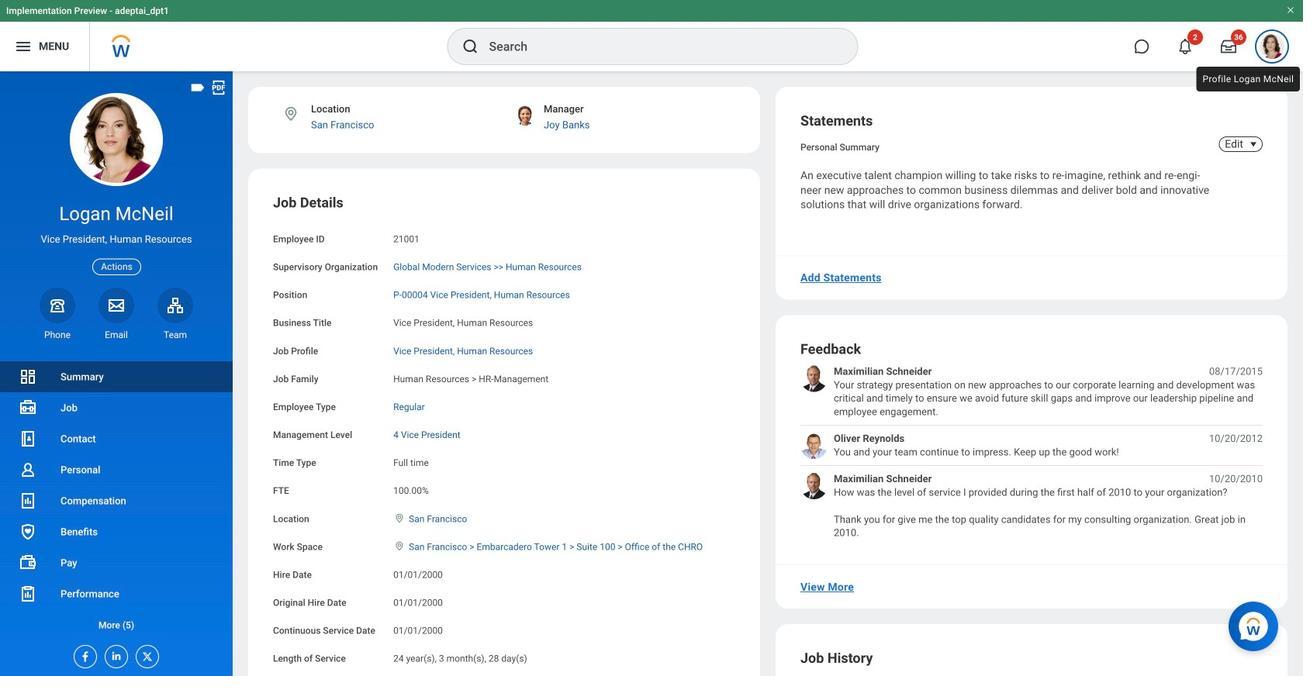Task type: vqa. For each thing, say whether or not it's contained in the screenshot.
notifications large icon
yes



Task type: locate. For each thing, give the bounding box(es) containing it.
job image
[[19, 399, 37, 418]]

0 horizontal spatial location image
[[283, 106, 300, 123]]

full time element
[[394, 455, 429, 469]]

employee's photo (maximilian schneider) image up employee's photo (oliver reynolds)
[[801, 365, 828, 392]]

team logan mcneil element
[[158, 329, 193, 341]]

1 horizontal spatial location image
[[394, 541, 406, 552]]

mail image
[[107, 296, 126, 315]]

location image
[[283, 106, 300, 123], [394, 541, 406, 552]]

close environment banner image
[[1287, 5, 1296, 15]]

0 vertical spatial location image
[[283, 106, 300, 123]]

1 vertical spatial employee's photo (maximilian schneider) image
[[801, 473, 828, 500]]

view team image
[[166, 296, 185, 315]]

facebook image
[[75, 647, 92, 664]]

employee's photo (maximilian schneider) image
[[801, 365, 828, 392], [801, 473, 828, 500]]

compensation image
[[19, 492, 37, 511]]

email logan mcneil element
[[99, 329, 134, 341]]

x image
[[137, 647, 154, 664]]

personal image
[[19, 461, 37, 480]]

tooltip
[[1194, 64, 1304, 95]]

banner
[[0, 0, 1304, 71]]

employee's photo (oliver reynolds) image
[[801, 432, 828, 460]]

employee's photo (maximilian schneider) image down employee's photo (oliver reynolds)
[[801, 473, 828, 500]]

search image
[[461, 37, 480, 56]]

Search Workday  search field
[[489, 29, 826, 64]]

list
[[0, 362, 233, 641], [801, 365, 1264, 540]]

summary image
[[19, 368, 37, 387]]

0 vertical spatial employee's photo (maximilian schneider) image
[[801, 365, 828, 392]]

1 horizontal spatial list
[[801, 365, 1264, 540]]

pay image
[[19, 554, 37, 573]]

group
[[273, 194, 736, 677]]

profile logan mcneil image
[[1261, 34, 1285, 62]]

phone image
[[47, 296, 68, 315]]



Task type: describe. For each thing, give the bounding box(es) containing it.
0 horizontal spatial list
[[0, 362, 233, 641]]

linkedin image
[[106, 647, 123, 663]]

benefits image
[[19, 523, 37, 542]]

view printable version (pdf) image
[[210, 79, 227, 96]]

inbox large image
[[1222, 39, 1237, 54]]

caret down image
[[1245, 138, 1264, 151]]

contact image
[[19, 430, 37, 449]]

performance image
[[19, 585, 37, 604]]

navigation pane region
[[0, 71, 233, 677]]

tag image
[[189, 79, 206, 96]]

1 employee's photo (maximilian schneider) image from the top
[[801, 365, 828, 392]]

2 employee's photo (maximilian schneider) image from the top
[[801, 473, 828, 500]]

notifications large image
[[1178, 39, 1194, 54]]

location image
[[394, 513, 406, 524]]

justify image
[[14, 37, 33, 56]]

1 vertical spatial location image
[[394, 541, 406, 552]]

personal summary element
[[801, 139, 880, 153]]

phone logan mcneil element
[[40, 329, 75, 341]]



